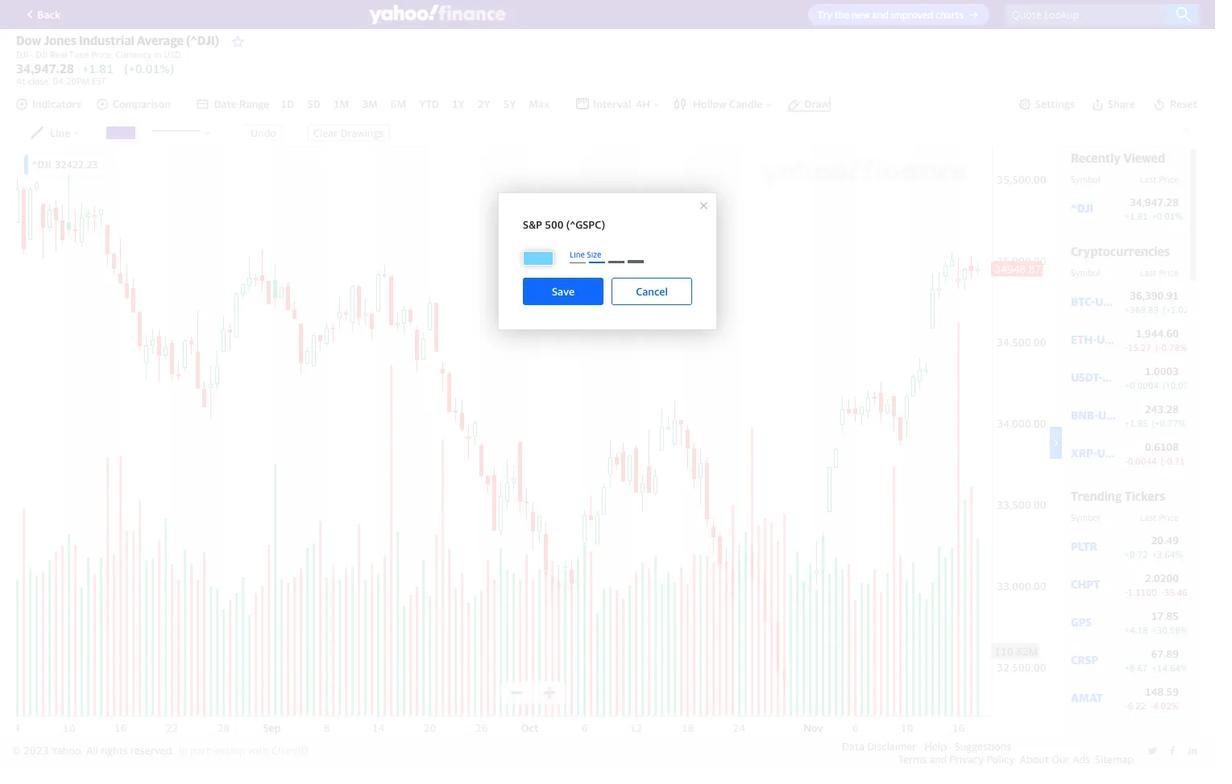 Task type: describe. For each thing, give the bounding box(es) containing it.
©
[[12, 745, 21, 758]]

price for recently viewed
[[1159, 174, 1179, 184]]

1d
[[281, 98, 294, 110]]

1 dji from the left
[[16, 49, 28, 60]]

148.59
[[1145, 686, 1179, 698]]

suggestions
[[955, 741, 1012, 754]]

2.0200
[[1145, 572, 1179, 585]]

3m
[[362, 98, 378, 110]]

34,947.28 +1.81
[[16, 61, 113, 76]]

dji - dji real time price. currency in usd
[[16, 49, 181, 60]]

real
[[50, 49, 67, 60]]

last price for trending tickers
[[1140, 512, 1179, 523]]

- right 6.22
[[1150, 701, 1153, 711]]

at close:  04:20pm est
[[16, 76, 106, 86]]

stocks: most actives
[[1071, 734, 1188, 748]]

2y
[[478, 98, 490, 110]]

© 2023 yahoo. all rights reserved. in partnership with chartiq
[[12, 745, 309, 758]]

1.1100
[[1128, 587, 1157, 598]]

last price for cryptocurrencies
[[1140, 267, 1179, 278]]

usd for eth-
[[1097, 333, 1119, 347]]

price.
[[91, 49, 113, 60]]

try the new and improved charts button
[[808, 4, 990, 25]]

data disclaimer link
[[842, 741, 917, 754]]

+1.81 for 34,947.28 +1.81
[[82, 61, 113, 76]]

line size
[[570, 250, 601, 260]]

+30.58%
[[1152, 625, 1188, 636]]

with
[[248, 745, 269, 758]]

usd for xrp-
[[1097, 447, 1120, 460]]

about our ads link
[[1020, 754, 1090, 766]]

xrp-usd
[[1071, 447, 1120, 460]]

about
[[1020, 754, 1049, 766]]

^dji
[[32, 159, 51, 171]]

cancel button
[[612, 278, 692, 306]]

hollow candle button
[[674, 98, 774, 110]]

yahoo.
[[51, 745, 83, 758]]

67.89 +8.67 +14.64%
[[1125, 648, 1188, 673]]

draw button
[[786, 96, 831, 112]]

bnb-
[[1071, 409, 1098, 422]]

hollow
[[693, 98, 727, 110]]

chpt link
[[1071, 578, 1117, 592]]

undo button
[[244, 124, 283, 142]]

settings
[[1035, 98, 1075, 110]]

+3.64%
[[1152, 549, 1183, 560]]

try
[[818, 9, 833, 21]]

dow jones industrial average (^dji)
[[16, 33, 219, 48]]

close:
[[28, 76, 51, 86]]

20.49 +0.72 +3.64%
[[1125, 534, 1183, 560]]

tickers
[[1125, 489, 1166, 503]]

symbol for recently viewed
[[1071, 174, 1101, 184]]

currency
[[116, 49, 152, 60]]

1d button
[[279, 96, 296, 112]]

policy
[[987, 754, 1015, 766]]

save button
[[523, 278, 604, 306]]

eth-
[[1071, 333, 1097, 347]]

ytd
[[419, 98, 439, 110]]

s&p
[[523, 218, 542, 231]]

terms
[[898, 754, 927, 766]]

charts
[[936, 9, 964, 21]]

drawings
[[341, 126, 384, 139]]

2 dji from the left
[[36, 49, 48, 60]]

+0.72
[[1125, 549, 1148, 560]]

bnb-usd
[[1071, 409, 1121, 422]]

eth-usd link
[[1071, 333, 1119, 347]]

improved
[[891, 9, 934, 21]]

4.02%
[[1153, 701, 1179, 711]]

all
[[86, 745, 98, 758]]

reset
[[1170, 98, 1198, 110]]

5y button
[[502, 96, 518, 112]]

in
[[179, 745, 187, 758]]

search image
[[1176, 6, 1192, 23]]

34,947.28 +1.81 +0.01%
[[1125, 196, 1183, 221]]

new
[[852, 9, 870, 21]]

recently viewed
[[1071, 150, 1165, 165]]

6m
[[391, 98, 406, 110]]

pltr link
[[1071, 540, 1117, 554]]

partnership
[[190, 745, 245, 758]]

price for cryptocurrencies
[[1159, 267, 1179, 278]]

date range
[[214, 98, 269, 110]]

chpt
[[1071, 578, 1100, 592]]

symbol for cryptocurrencies
[[1071, 267, 1101, 278]]

help link
[[925, 741, 947, 754]]

usd right in
[[164, 49, 181, 60]]

1m button
[[332, 96, 351, 112]]

cryptocurrencies link
[[1071, 244, 1170, 258]]

usd for btc-
[[1095, 295, 1118, 309]]

industrial
[[79, 33, 134, 48]]

crsp link
[[1071, 654, 1117, 667]]

- down the 2.0200
[[1161, 587, 1164, 598]]

line for line size
[[570, 250, 585, 260]]

follow on facebook image
[[1168, 746, 1178, 757]]

suggestions link
[[955, 741, 1012, 754]]

and inside try the new and improved charts button
[[872, 9, 889, 21]]

(^gspc)
[[566, 218, 605, 231]]

sitemap
[[1095, 754, 1134, 766]]



Task type: vqa. For each thing, say whether or not it's contained in the screenshot.
fourth the 14, from the bottom
no



Task type: locate. For each thing, give the bounding box(es) containing it.
0 vertical spatial +1.81
[[82, 61, 113, 76]]

actives
[[1146, 734, 1188, 748]]

price down cryptocurrencies
[[1159, 267, 1179, 278]]

try the new and improved charts
[[818, 9, 964, 21]]

symbol for trending tickers
[[1071, 512, 1101, 523]]

04:20pm
[[53, 76, 89, 86]]

1 price from the top
[[1159, 174, 1179, 184]]

usd
[[164, 49, 181, 60], [1095, 295, 1118, 309], [1097, 333, 1119, 347], [1103, 371, 1125, 385], [1098, 409, 1121, 422], [1097, 447, 1120, 460]]

save
[[552, 285, 575, 298]]

5d
[[307, 98, 321, 110]]

3 symbol from the top
[[1071, 512, 1101, 523]]

last down the follow on twitter image
[[1140, 757, 1157, 768]]

1 last price from the top
[[1140, 174, 1179, 184]]

right column element
[[1062, 146, 1199, 769]]

usd down usdt-usd link
[[1098, 409, 1121, 422]]

1y
[[452, 98, 465, 110]]

20.49
[[1151, 534, 1179, 547]]

follow on linkedin image
[[1188, 746, 1198, 757]]

32422.23
[[55, 159, 98, 171]]

clear drawings button
[[307, 124, 390, 142]]

ads
[[1073, 754, 1090, 766]]

2 last price from the top
[[1140, 267, 1179, 278]]

range
[[239, 98, 269, 110]]

usd for bnb-
[[1098, 409, 1121, 422]]

usd up usdt-usd
[[1097, 333, 1119, 347]]

btc-usd
[[1071, 295, 1118, 309]]

symbol down recently
[[1071, 174, 1101, 184]]

ytd button
[[418, 96, 441, 112]]

s&p 500 (^gspc)
[[523, 218, 605, 231]]

share
[[1108, 98, 1136, 110]]

last down viewed
[[1140, 174, 1157, 184]]

symbol up btc-
[[1071, 267, 1101, 278]]

0 horizontal spatial dji
[[16, 49, 28, 60]]

yahoo finance logo image
[[369, 5, 506, 24]]

trending
[[1071, 489, 1122, 503]]

1 horizontal spatial line
[[570, 250, 585, 260]]

1 horizontal spatial +1.81
[[1125, 211, 1148, 221]]

- for dji
[[30, 49, 33, 60]]

34,947.28 down the real
[[16, 61, 74, 76]]

+1.81 down dji - dji real time price. currency in usd
[[82, 61, 113, 76]]

line down indicators
[[50, 126, 70, 139]]

comparison
[[113, 98, 171, 110]]

0 horizontal spatial +1.81
[[82, 61, 113, 76]]

rights
[[101, 745, 128, 758]]

price up 20.49
[[1159, 512, 1179, 523]]

clear drawings
[[313, 126, 384, 139]]

usd for usdt-
[[1103, 371, 1125, 385]]

1 horizontal spatial dji
[[36, 49, 48, 60]]

last price down viewed
[[1140, 174, 1179, 184]]

show more image
[[1050, 438, 1062, 450]]

3 price from the top
[[1159, 512, 1179, 523]]

4 last price from the top
[[1140, 757, 1179, 768]]

amat
[[1071, 692, 1103, 705]]

indicators
[[32, 98, 81, 110]]

34,947.28 up +0.01%
[[1130, 196, 1179, 208]]

1y button
[[450, 96, 466, 112]]

last for recently viewed
[[1140, 174, 1157, 184]]

price down follow on facebook image
[[1159, 757, 1179, 768]]

jones
[[44, 33, 76, 48]]

line button
[[31, 126, 81, 139]]

5y
[[503, 98, 516, 110]]

67.89
[[1151, 648, 1179, 661]]

draw
[[804, 98, 829, 110]]

1 vertical spatial line
[[570, 250, 585, 260]]

nav element
[[196, 96, 551, 112]]

settings button
[[1018, 98, 1075, 110]]

amat link
[[1071, 692, 1117, 705]]

reserved.
[[130, 745, 175, 758]]

btc-
[[1071, 295, 1095, 309]]

eth-usd
[[1071, 333, 1119, 347]]

0 vertical spatial line
[[50, 126, 70, 139]]

3 last from the top
[[1140, 512, 1157, 523]]

follow on twitter image
[[1148, 746, 1158, 757]]

size
[[587, 250, 601, 260]]

+1.81 inside 34,947.28 +1.81 +0.01%
[[1125, 211, 1148, 221]]

- down dow
[[30, 49, 33, 60]]

last for cryptocurrencies
[[1140, 267, 1157, 278]]

- right chpt link on the bottom right
[[1125, 587, 1128, 598]]

symbol down trending
[[1071, 512, 1101, 523]]

dji left the real
[[36, 49, 48, 60]]

4 last from the top
[[1140, 757, 1157, 768]]

last price down cryptocurrencies
[[1140, 267, 1179, 278]]

2y button
[[476, 96, 492, 112]]

500
[[545, 218, 564, 231]]

34,947.28 for 34,947.28 +1.81
[[16, 61, 74, 76]]

1 last from the top
[[1140, 174, 1157, 184]]

- for 148.59
[[1125, 701, 1128, 711]]

trending tickers
[[1071, 489, 1166, 503]]

1 vertical spatial and
[[929, 754, 947, 766]]

(^dji)
[[186, 33, 219, 48]]

recently viewed link
[[1071, 150, 1165, 165]]

0 vertical spatial and
[[872, 9, 889, 21]]

stocks: most actives link
[[1071, 734, 1188, 748]]

clear
[[313, 126, 338, 139]]

+8.67
[[1125, 663, 1148, 673]]

0 horizontal spatial 34,947.28
[[16, 61, 74, 76]]

34,947.28 inside 34,947.28 +1.81 +0.01%
[[1130, 196, 1179, 208]]

and right terms link
[[929, 754, 947, 766]]

line left size
[[570, 250, 585, 260]]

help
[[925, 741, 947, 754]]

comparison button
[[96, 98, 171, 110]]

btc-usd link
[[1071, 295, 1118, 309]]

chart toolbar toolbar
[[0, 0, 1215, 769]]

dji down dow
[[16, 49, 28, 60]]

viewed
[[1124, 150, 1165, 165]]

price
[[1159, 174, 1179, 184], [1159, 267, 1179, 278], [1159, 512, 1179, 523], [1159, 757, 1179, 768]]

0 vertical spatial 34,947.28
[[16, 61, 74, 76]]

34,947.28
[[16, 61, 74, 76], [1130, 196, 1179, 208]]

time
[[69, 49, 89, 60]]

usd down bnb-usd
[[1097, 447, 1120, 460]]

5d button
[[305, 96, 322, 112]]

6m button
[[389, 96, 408, 112]]

1 symbol from the top
[[1071, 174, 1101, 184]]

+4.18
[[1125, 625, 1148, 636]]

1 vertical spatial +1.81
[[1125, 211, 1148, 221]]

- for 2.0200
[[1125, 587, 1128, 598]]

trending tickers link
[[1071, 489, 1166, 503]]

data disclaimer help suggestions terms and privacy policy about our ads sitemap
[[842, 741, 1134, 766]]

2 price from the top
[[1159, 267, 1179, 278]]

2.0200 -1.1100 -35.46%
[[1125, 572, 1195, 598]]

indicators button
[[15, 98, 81, 110]]

usd up the eth-usd link
[[1095, 295, 1118, 309]]

and inside data disclaimer help suggestions terms and privacy policy about our ads sitemap
[[929, 754, 947, 766]]

bnb-usd link
[[1071, 409, 1121, 422]]

usd up bnb-usd link
[[1103, 371, 1125, 385]]

back
[[37, 8, 61, 21]]

in
[[154, 49, 161, 60]]

max button
[[527, 96, 551, 112]]

last price for recently viewed
[[1140, 174, 1179, 184]]

+1.81 left +0.01%
[[1125, 211, 1148, 221]]

- right amat link
[[1125, 701, 1128, 711]]

line inside the chart toolbar toolbar
[[570, 250, 585, 260]]

privacy policy link
[[950, 754, 1015, 766]]

interval
[[593, 98, 631, 110]]

symbol down stocks:
[[1071, 757, 1101, 768]]

hollow candle
[[693, 98, 763, 110]]

last down cryptocurrencies
[[1140, 267, 1157, 278]]

price down viewed
[[1159, 174, 1179, 184]]

candle
[[729, 98, 763, 110]]

0 horizontal spatial and
[[872, 9, 889, 21]]

line for line
[[50, 126, 70, 139]]

last price up 20.49
[[1140, 512, 1179, 523]]

4h
[[636, 98, 650, 110]]

privacy
[[950, 754, 984, 766]]

last for trending tickers
[[1140, 512, 1157, 523]]

1 vertical spatial 34,947.28
[[1130, 196, 1179, 208]]

1 horizontal spatial and
[[929, 754, 947, 766]]

last price down the follow on twitter image
[[1140, 757, 1179, 768]]

reset button
[[1152, 96, 1199, 112]]

our
[[1052, 754, 1070, 766]]

2 last from the top
[[1140, 267, 1157, 278]]

34,947.28 for 34,947.28 +1.81 +0.01%
[[1130, 196, 1179, 208]]

4 price from the top
[[1159, 757, 1179, 768]]

dow
[[16, 33, 41, 48]]

2 symbol from the top
[[1071, 267, 1101, 278]]

disclaimer
[[867, 741, 917, 754]]

last down tickers
[[1140, 512, 1157, 523]]

1 horizontal spatial 34,947.28
[[1130, 196, 1179, 208]]

0 horizontal spatial line
[[50, 126, 70, 139]]

stocks:
[[1071, 734, 1112, 748]]

est
[[92, 76, 106, 86]]

price for trending tickers
[[1159, 512, 1179, 523]]

2023
[[23, 745, 49, 758]]

4 symbol from the top
[[1071, 757, 1101, 768]]

+1.81 for 34,947.28 +1.81 +0.01%
[[1125, 211, 1148, 221]]

xrp-
[[1071, 447, 1097, 460]]

and right new
[[872, 9, 889, 21]]

17.85
[[1151, 610, 1179, 623]]

3 last price from the top
[[1140, 512, 1179, 523]]



